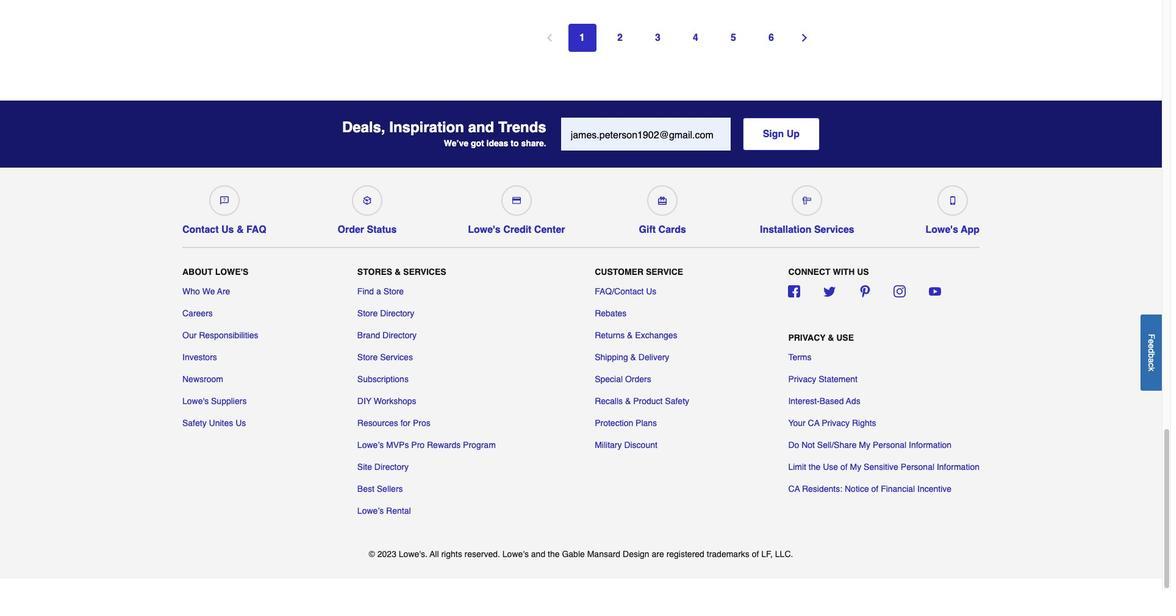 Task type: locate. For each thing, give the bounding box(es) containing it.
information
[[910, 441, 952, 451], [938, 463, 980, 473]]

brand
[[358, 331, 380, 341]]

1 horizontal spatial ca
[[809, 419, 820, 429]]

twitter image
[[824, 286, 836, 298]]

0 horizontal spatial a
[[377, 287, 381, 297]]

store for services
[[358, 353, 378, 363]]

0 horizontal spatial the
[[548, 550, 560, 560]]

1 vertical spatial us
[[647, 287, 657, 297]]

responsibilities
[[199, 331, 259, 341]]

the right limit
[[809, 463, 821, 473]]

brand directory link
[[358, 330, 417, 342]]

& right the recalls
[[626, 397, 631, 407]]

customer care image
[[220, 196, 229, 205]]

my up notice
[[851, 463, 862, 473]]

lowe's down "best"
[[358, 507, 384, 516]]

rights
[[853, 419, 877, 429]]

0 vertical spatial directory
[[380, 309, 415, 319]]

mansard
[[588, 550, 621, 560]]

us inside contact us & faq link
[[222, 224, 234, 235]]

lowe's inside lowe's credit center link
[[468, 224, 501, 235]]

& left "delivery"
[[631, 353, 637, 363]]

of for financial
[[872, 485, 879, 495]]

lowe's inside lowe's suppliers link
[[183, 397, 209, 407]]

sign up form
[[561, 118, 820, 151]]

0 horizontal spatial us
[[222, 224, 234, 235]]

2 vertical spatial us
[[236, 419, 246, 429]]

0 vertical spatial information
[[910, 441, 952, 451]]

interest-based ads
[[789, 397, 861, 407]]

discount
[[625, 441, 658, 451]]

and up got
[[469, 119, 495, 136]]

0 horizontal spatial ca
[[789, 485, 801, 495]]

lowe's suppliers link
[[183, 396, 247, 408]]

use down sell/share
[[824, 463, 839, 473]]

2 e from the top
[[1148, 344, 1157, 349]]

credit
[[504, 224, 532, 235]]

0 vertical spatial of
[[841, 463, 848, 473]]

1 vertical spatial ca
[[789, 485, 801, 495]]

1
[[580, 32, 585, 43]]

subscriptions
[[358, 375, 409, 385]]

returns & exchanges link
[[595, 330, 678, 342]]

privacy up terms
[[789, 333, 826, 343]]

pros
[[413, 419, 431, 429]]

directory up brand directory link on the bottom
[[380, 309, 415, 319]]

workshops
[[374, 397, 417, 407]]

us right contact
[[222, 224, 234, 235]]

& for privacy & use
[[828, 333, 835, 343]]

us inside faq/contact us link
[[647, 287, 657, 297]]

us
[[222, 224, 234, 235], [647, 287, 657, 297], [236, 419, 246, 429]]

chevron left image
[[544, 32, 556, 44]]

diy workshops
[[358, 397, 417, 407]]

2 lowe's from the top
[[358, 507, 384, 516]]

store services link
[[358, 352, 413, 364]]

2 vertical spatial of
[[752, 550, 760, 560]]

ads
[[847, 397, 861, 407]]

a up k
[[1148, 358, 1157, 363]]

gift card image
[[659, 196, 667, 205]]

1 vertical spatial a
[[1148, 358, 1157, 363]]

of right notice
[[872, 485, 879, 495]]

terms link
[[789, 352, 812, 364]]

0 vertical spatial ca
[[809, 419, 820, 429]]

1 vertical spatial store
[[358, 309, 378, 319]]

2 vertical spatial store
[[358, 353, 378, 363]]

ca residents: notice of financial incentive
[[789, 485, 952, 495]]

directory
[[380, 309, 415, 319], [383, 331, 417, 341], [375, 463, 409, 473]]

reserved.
[[465, 550, 500, 560]]

careers link
[[183, 308, 213, 320]]

services down the brand directory
[[380, 353, 413, 363]]

6 button
[[758, 24, 786, 52]]

use
[[837, 333, 855, 343], [824, 463, 839, 473]]

ca right your on the right bottom of the page
[[809, 419, 820, 429]]

k
[[1148, 367, 1157, 372]]

lowe's inside lowe's rental link
[[358, 507, 384, 516]]

up
[[787, 129, 800, 140]]

store directory link
[[358, 308, 415, 320]]

use inside limit the use of my sensitive personal information link
[[824, 463, 839, 473]]

faq
[[247, 224, 267, 235]]

lowe's
[[468, 224, 501, 235], [926, 224, 959, 235], [215, 267, 249, 277], [183, 397, 209, 407], [503, 550, 529, 560]]

&
[[237, 224, 244, 235], [395, 267, 401, 277], [628, 331, 633, 341], [828, 333, 835, 343], [631, 353, 637, 363], [626, 397, 631, 407]]

directory down store directory
[[383, 331, 417, 341]]

1 horizontal spatial us
[[236, 419, 246, 429]]

b
[[1148, 354, 1157, 358]]

services up connect with us
[[815, 224, 855, 235]]

& for returns & exchanges
[[628, 331, 633, 341]]

store services
[[358, 353, 413, 363]]

lowe's for lowe's rental
[[358, 507, 384, 516]]

1 horizontal spatial safety
[[666, 397, 690, 407]]

who we are
[[183, 287, 230, 297]]

0 horizontal spatial and
[[469, 119, 495, 136]]

store up brand
[[358, 309, 378, 319]]

store down stores & services
[[384, 287, 404, 297]]

share.
[[522, 139, 547, 149]]

1 vertical spatial lowe's
[[358, 507, 384, 516]]

a right find
[[377, 287, 381, 297]]

2 vertical spatial directory
[[375, 463, 409, 473]]

instagram image
[[894, 286, 907, 298]]

us right "unites"
[[236, 419, 246, 429]]

chevron right image
[[799, 32, 811, 44]]

center
[[535, 224, 566, 235]]

0 vertical spatial safety
[[666, 397, 690, 407]]

us down customer service
[[647, 287, 657, 297]]

personal up limit the use of my sensitive personal information
[[873, 441, 907, 451]]

use for &
[[837, 333, 855, 343]]

1 vertical spatial use
[[824, 463, 839, 473]]

my down rights
[[860, 441, 871, 451]]

2 horizontal spatial us
[[647, 287, 657, 297]]

with
[[834, 267, 855, 277]]

& right stores
[[395, 267, 401, 277]]

1 horizontal spatial and
[[532, 550, 546, 560]]

personal
[[873, 441, 907, 451], [901, 463, 935, 473]]

1 horizontal spatial of
[[841, 463, 848, 473]]

use up "statement"
[[837, 333, 855, 343]]

lowe's left credit
[[468, 224, 501, 235]]

1 horizontal spatial the
[[809, 463, 821, 473]]

ca residents: notice of financial incentive link
[[789, 484, 952, 496]]

trademarks
[[707, 550, 750, 560]]

customer service
[[595, 267, 684, 277]]

safety right product
[[666, 397, 690, 407]]

the left gable
[[548, 550, 560, 560]]

and left gable
[[532, 550, 546, 560]]

privacy for privacy & use
[[789, 333, 826, 343]]

sellers
[[377, 485, 403, 495]]

privacy up sell/share
[[822, 419, 850, 429]]

0 vertical spatial lowe's
[[358, 441, 384, 451]]

2 vertical spatial services
[[380, 353, 413, 363]]

are
[[652, 550, 665, 560]]

trends
[[499, 119, 547, 136]]

directory up sellers
[[375, 463, 409, 473]]

1 horizontal spatial a
[[1148, 358, 1157, 363]]

of down sell/share
[[841, 463, 848, 473]]

1 vertical spatial directory
[[383, 331, 417, 341]]

lowe's inside lowe's app link
[[926, 224, 959, 235]]

& left faq
[[237, 224, 244, 235]]

lowe's inside the lowe's mvps pro rewards program link
[[358, 441, 384, 451]]

app
[[962, 224, 980, 235]]

©
[[369, 550, 375, 560]]

site directory link
[[358, 462, 409, 474]]

1 vertical spatial the
[[548, 550, 560, 560]]

services
[[815, 224, 855, 235], [404, 267, 447, 277], [380, 353, 413, 363]]

2 horizontal spatial of
[[872, 485, 879, 495]]

and inside deals, inspiration and trends we've got ideas to share.
[[469, 119, 495, 136]]

best
[[358, 485, 375, 495]]

2 vertical spatial privacy
[[822, 419, 850, 429]]

1 vertical spatial privacy
[[789, 375, 817, 385]]

& up "statement"
[[828, 333, 835, 343]]

resources for pros
[[358, 419, 431, 429]]

mobile image
[[949, 196, 958, 205]]

0 vertical spatial services
[[815, 224, 855, 235]]

1 lowe's from the top
[[358, 441, 384, 451]]

personal up incentive
[[901, 463, 935, 473]]

1 vertical spatial safety
[[183, 419, 207, 429]]

privacy up the interest-
[[789, 375, 817, 385]]

ca down limit
[[789, 485, 801, 495]]

lowe's left app
[[926, 224, 959, 235]]

rebates
[[595, 309, 627, 319]]

the
[[809, 463, 821, 473], [548, 550, 560, 560]]

services up find a store link
[[404, 267, 447, 277]]

protection plans
[[595, 419, 657, 429]]

e up d
[[1148, 339, 1157, 344]]

0 vertical spatial us
[[222, 224, 234, 235]]

limit
[[789, 463, 807, 473]]

& right "returns"
[[628, 331, 633, 341]]

lowe's for lowe's credit center
[[468, 224, 501, 235]]

of left lf,
[[752, 550, 760, 560]]

store down brand
[[358, 353, 378, 363]]

notice
[[845, 485, 870, 495]]

1 vertical spatial my
[[851, 463, 862, 473]]

c
[[1148, 363, 1157, 367]]

1 vertical spatial of
[[872, 485, 879, 495]]

ideas
[[487, 139, 509, 149]]

find a store
[[358, 287, 404, 297]]

0 vertical spatial the
[[809, 463, 821, 473]]

of
[[841, 463, 848, 473], [872, 485, 879, 495], [752, 550, 760, 560]]

a inside button
[[1148, 358, 1157, 363]]

returns
[[595, 331, 625, 341]]

0 vertical spatial a
[[377, 287, 381, 297]]

your
[[789, 419, 806, 429]]

0 horizontal spatial safety
[[183, 419, 207, 429]]

0 vertical spatial privacy
[[789, 333, 826, 343]]

lowe's up "are"
[[215, 267, 249, 277]]

residents:
[[803, 485, 843, 495]]

pinterest image
[[859, 286, 871, 298]]

lowe's down newsroom link
[[183, 397, 209, 407]]

0 vertical spatial and
[[469, 119, 495, 136]]

lowe's up site
[[358, 441, 384, 451]]

safety left "unites"
[[183, 419, 207, 429]]

protection plans link
[[595, 418, 657, 430]]

e up b
[[1148, 344, 1157, 349]]

do
[[789, 441, 800, 451]]

0 vertical spatial use
[[837, 333, 855, 343]]

directory for store directory
[[380, 309, 415, 319]]

gift cards link
[[637, 180, 689, 236]]

0 vertical spatial store
[[384, 287, 404, 297]]

services for store services
[[380, 353, 413, 363]]

sign up
[[763, 129, 800, 140]]

sell/share
[[818, 441, 857, 451]]

& for shipping & delivery
[[631, 353, 637, 363]]



Task type: vqa. For each thing, say whether or not it's contained in the screenshot.
the Chair-Height Toilets link
no



Task type: describe. For each thing, give the bounding box(es) containing it.
rebates link
[[595, 308, 627, 320]]

youtube image
[[930, 286, 942, 298]]

1 e from the top
[[1148, 339, 1157, 344]]

privacy statement link
[[789, 374, 858, 386]]

shipping & delivery link
[[595, 352, 670, 364]]

special
[[595, 375, 623, 385]]

limit the use of my sensitive personal information link
[[789, 462, 980, 474]]

installation services link
[[761, 180, 855, 236]]

order
[[338, 224, 364, 235]]

privacy & use
[[789, 333, 855, 343]]

facebook image
[[789, 286, 801, 298]]

your ca privacy rights
[[789, 419, 877, 429]]

interest-
[[789, 397, 820, 407]]

dimensions image
[[804, 196, 812, 205]]

sensitive
[[864, 463, 899, 473]]

credit card image
[[513, 196, 521, 205]]

connect
[[789, 267, 831, 277]]

contact
[[183, 224, 219, 235]]

customer
[[595, 267, 644, 277]]

military discount link
[[595, 440, 658, 452]]

recalls
[[595, 397, 623, 407]]

faq/contact us link
[[595, 286, 657, 298]]

brand directory
[[358, 331, 417, 341]]

we
[[202, 287, 215, 297]]

lowe's for lowe's mvps pro rewards program
[[358, 441, 384, 451]]

1 button
[[569, 24, 597, 52]]

gift
[[639, 224, 656, 235]]

faq/contact
[[595, 287, 644, 297]]

do not sell/share my personal information link
[[789, 440, 952, 452]]

us inside the safety unites us link
[[236, 419, 246, 429]]

1 vertical spatial information
[[938, 463, 980, 473]]

best sellers
[[358, 485, 403, 495]]

suppliers
[[211, 397, 247, 407]]

protection
[[595, 419, 634, 429]]

4 button
[[682, 24, 710, 52]]

careers
[[183, 309, 213, 319]]

who
[[183, 287, 200, 297]]

us for contact
[[222, 224, 234, 235]]

rewards
[[427, 441, 461, 451]]

lowe's app link
[[926, 180, 980, 236]]

2
[[618, 32, 623, 43]]

0 horizontal spatial of
[[752, 550, 760, 560]]

lowe's for lowe's suppliers
[[183, 397, 209, 407]]

& for stores & services
[[395, 267, 401, 277]]

3
[[656, 32, 661, 43]]

unites
[[209, 419, 233, 429]]

incentive
[[918, 485, 952, 495]]

store for directory
[[358, 309, 378, 319]]

interest-based ads link
[[789, 396, 861, 408]]

investors link
[[183, 352, 217, 364]]

pickup image
[[363, 196, 372, 205]]

us
[[858, 267, 870, 277]]

sign
[[763, 129, 785, 140]]

lowe's for lowe's app
[[926, 224, 959, 235]]

contact us & faq
[[183, 224, 267, 235]]

2023
[[378, 550, 397, 560]]

newsroom
[[183, 375, 223, 385]]

all
[[430, 550, 439, 560]]

we've
[[444, 139, 469, 149]]

directory for site directory
[[375, 463, 409, 473]]

stores
[[358, 267, 393, 277]]

program
[[463, 441, 496, 451]]

lowe's rental
[[358, 507, 411, 516]]

returns & exchanges
[[595, 331, 678, 341]]

contact us & faq link
[[183, 180, 267, 236]]

lowe's right reserved.
[[503, 550, 529, 560]]

to
[[511, 139, 519, 149]]

4
[[693, 32, 699, 43]]

privacy for privacy statement
[[789, 375, 817, 385]]

order status link
[[338, 180, 397, 236]]

1 vertical spatial personal
[[901, 463, 935, 473]]

installation services
[[761, 224, 855, 235]]

f e e d b a c k
[[1148, 334, 1157, 372]]

for
[[401, 419, 411, 429]]

0 vertical spatial my
[[860, 441, 871, 451]]

lowe's suppliers
[[183, 397, 247, 407]]

best sellers link
[[358, 484, 403, 496]]

inspiration
[[390, 119, 464, 136]]

us for faq/contact
[[647, 287, 657, 297]]

© 2023 lowe's. all rights reserved. lowe's and the gable mansard design are registered trademarks of lf, llc.
[[369, 550, 794, 560]]

about lowe's
[[183, 267, 249, 277]]

1 vertical spatial services
[[404, 267, 447, 277]]

directory for brand directory
[[383, 331, 417, 341]]

shipping & delivery
[[595, 353, 670, 363]]

1 vertical spatial and
[[532, 550, 546, 560]]

who we are link
[[183, 286, 230, 298]]

status
[[367, 224, 397, 235]]

lowe's credit center
[[468, 224, 566, 235]]

d
[[1148, 349, 1157, 354]]

store directory
[[358, 309, 415, 319]]

use for the
[[824, 463, 839, 473]]

special orders link
[[595, 374, 652, 386]]

exchanges
[[636, 331, 678, 341]]

faq/contact us
[[595, 287, 657, 297]]

gift cards
[[639, 224, 687, 235]]

not
[[802, 441, 815, 451]]

service
[[646, 267, 684, 277]]

product
[[634, 397, 663, 407]]

of for my
[[841, 463, 848, 473]]

& for recalls & product safety
[[626, 397, 631, 407]]

services for installation services
[[815, 224, 855, 235]]

Email Address email field
[[561, 118, 731, 151]]

design
[[623, 550, 650, 560]]

0 vertical spatial personal
[[873, 441, 907, 451]]

newsroom link
[[183, 374, 223, 386]]

cards
[[659, 224, 687, 235]]

plans
[[636, 419, 657, 429]]

stores & services
[[358, 267, 447, 277]]

safety unites us link
[[183, 418, 246, 430]]



